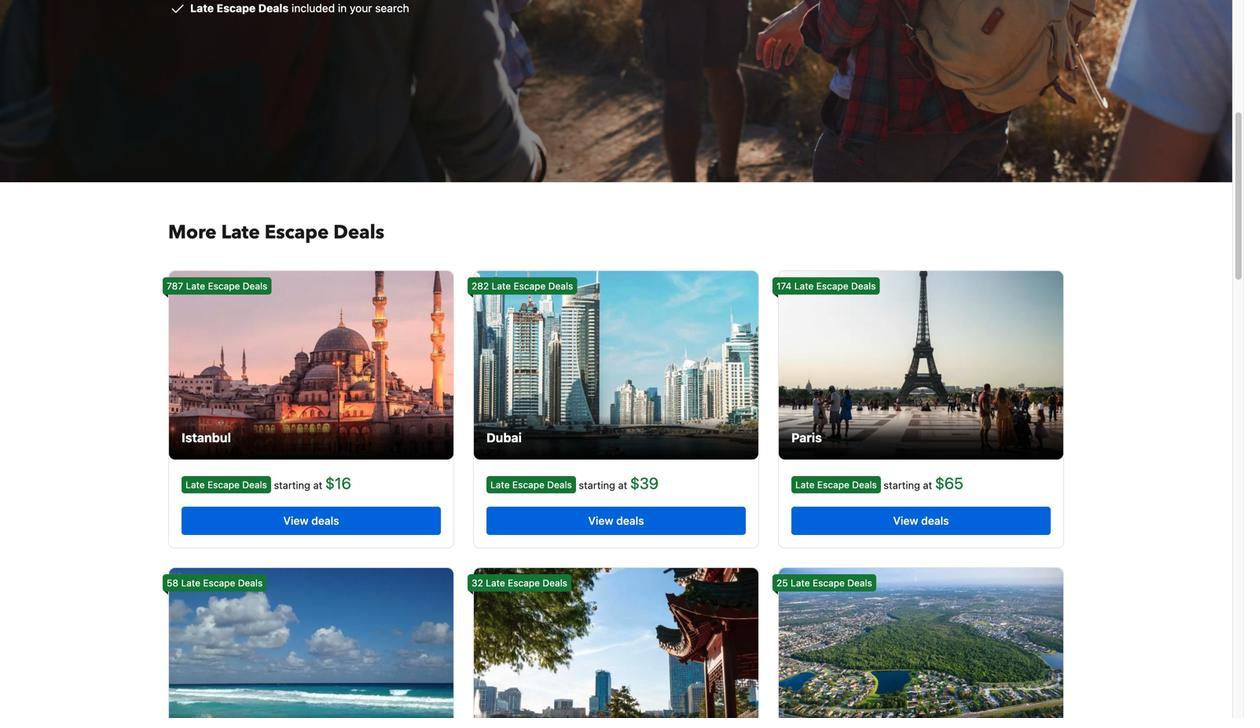 Task type: describe. For each thing, give the bounding box(es) containing it.
istanbul image
[[169, 271, 454, 460]]

late inside late escape deals starting at $16
[[186, 480, 205, 491]]

view deals for $65
[[893, 515, 949, 527]]

included
[[292, 2, 335, 15]]

at for $39
[[618, 480, 627, 491]]

view for $16
[[283, 515, 309, 527]]

32 late escape deals
[[472, 578, 568, 589]]

starting for $65
[[884, 480, 920, 491]]

view for $65
[[893, 515, 919, 527]]

paris image
[[779, 271, 1064, 460]]

escape inside late escape deals starting at $16
[[207, 480, 240, 491]]

istanbul link
[[169, 271, 454, 460]]

787
[[167, 281, 183, 292]]

deals inside late escape deals starting at $16
[[242, 480, 267, 491]]

deals for $39
[[616, 515, 644, 527]]

282
[[472, 281, 489, 292]]

late escape deals starting at $16
[[186, 474, 351, 493]]

787 late escape deals
[[167, 281, 268, 292]]

58 late escape deals
[[167, 578, 263, 589]]

orlando image
[[474, 568, 759, 719]]

at for $16
[[313, 480, 322, 491]]

dubai image
[[474, 271, 759, 460]]

starting for $39
[[579, 480, 615, 491]]

32
[[472, 578, 483, 589]]

late inside 'late escape deals starting at $39'
[[491, 480, 510, 491]]

more late escape deals
[[168, 220, 384, 246]]

paris link
[[779, 271, 1064, 460]]

deals for $16
[[311, 515, 339, 527]]

view deals link for $39
[[487, 507, 746, 535]]

dubai link
[[474, 271, 759, 460]]



Task type: locate. For each thing, give the bounding box(es) containing it.
deals down $65 at right
[[921, 515, 949, 527]]

view deals
[[283, 515, 339, 527], [588, 515, 644, 527], [893, 515, 949, 527]]

view deals down '$39'
[[588, 515, 644, 527]]

3 starting from the left
[[884, 480, 920, 491]]

1 view deals from the left
[[283, 515, 339, 527]]

view deals link for $65
[[792, 507, 1051, 535]]

at left $65 at right
[[923, 480, 933, 491]]

0 horizontal spatial view deals
[[283, 515, 339, 527]]

2 deals from the left
[[616, 515, 644, 527]]

282 late escape deals
[[472, 281, 573, 292]]

174 late escape deals
[[777, 281, 876, 292]]

at inside 'late escape deals starting at $39'
[[618, 480, 627, 491]]

58
[[167, 578, 179, 589]]

at left '$39'
[[618, 480, 627, 491]]

2 at from the left
[[618, 480, 627, 491]]

view deals for $16
[[283, 515, 339, 527]]

1 view deals link from the left
[[182, 507, 441, 535]]

cancún image
[[169, 568, 454, 719]]

2 horizontal spatial view deals
[[893, 515, 949, 527]]

25 late escape deals
[[777, 578, 872, 589]]

late inside the late escape deals starting at $65
[[796, 480, 815, 491]]

1 deals from the left
[[311, 515, 339, 527]]

starting left $65 at right
[[884, 480, 920, 491]]

view deals down $65 at right
[[893, 515, 949, 527]]

starting inside 'late escape deals starting at $39'
[[579, 480, 615, 491]]

1 horizontal spatial starting
[[579, 480, 615, 491]]

2 view deals link from the left
[[487, 507, 746, 535]]

1 horizontal spatial at
[[618, 480, 627, 491]]

at
[[313, 480, 322, 491], [618, 480, 627, 491], [923, 480, 933, 491]]

2 horizontal spatial starting
[[884, 480, 920, 491]]

view down the late escape deals starting at $65
[[893, 515, 919, 527]]

late
[[190, 2, 214, 15], [221, 220, 260, 246], [186, 281, 205, 292], [492, 281, 511, 292], [795, 281, 814, 292], [186, 480, 205, 491], [491, 480, 510, 491], [796, 480, 815, 491], [181, 578, 200, 589], [486, 578, 505, 589], [791, 578, 810, 589]]

deals
[[258, 2, 289, 15], [334, 220, 384, 246], [243, 281, 268, 292], [549, 281, 573, 292], [851, 281, 876, 292], [242, 480, 267, 491], [547, 480, 572, 491], [852, 480, 877, 491], [238, 578, 263, 589], [543, 578, 568, 589], [848, 578, 872, 589]]

paris
[[792, 430, 822, 445]]

starting
[[274, 480, 310, 491], [579, 480, 615, 491], [884, 480, 920, 491]]

at for $65
[[923, 480, 933, 491]]

0 horizontal spatial view
[[283, 515, 309, 527]]

3 deals from the left
[[921, 515, 949, 527]]

3 view deals link from the left
[[792, 507, 1051, 535]]

deals down '$16' at the bottom left of page
[[311, 515, 339, 527]]

at left '$16' at the bottom left of page
[[313, 480, 322, 491]]

25
[[777, 578, 788, 589]]

late escape deals included in your search
[[190, 2, 409, 15]]

search
[[375, 2, 409, 15]]

view deals link for $16
[[182, 507, 441, 535]]

2 horizontal spatial view
[[893, 515, 919, 527]]

0 horizontal spatial deals
[[311, 515, 339, 527]]

escape
[[217, 2, 256, 15], [265, 220, 329, 246], [208, 281, 240, 292], [514, 281, 546, 292], [817, 281, 849, 292], [207, 480, 240, 491], [512, 480, 545, 491], [818, 480, 850, 491], [203, 578, 235, 589], [508, 578, 540, 589], [813, 578, 845, 589]]

view deals link
[[182, 507, 441, 535], [487, 507, 746, 535], [792, 507, 1051, 535]]

at inside the late escape deals starting at $65
[[923, 480, 933, 491]]

$65
[[935, 474, 964, 493]]

starting inside late escape deals starting at $16
[[274, 480, 310, 491]]

in
[[338, 2, 347, 15]]

starting left '$16' at the bottom left of page
[[274, 480, 310, 491]]

dubai
[[487, 430, 522, 445]]

2 horizontal spatial view deals link
[[792, 507, 1051, 535]]

1 starting from the left
[[274, 480, 310, 491]]

1 view from the left
[[283, 515, 309, 527]]

1 horizontal spatial deals
[[616, 515, 644, 527]]

your
[[350, 2, 372, 15]]

deals
[[311, 515, 339, 527], [616, 515, 644, 527], [921, 515, 949, 527]]

1 horizontal spatial view deals link
[[487, 507, 746, 535]]

view down 'late escape deals starting at $39'
[[588, 515, 614, 527]]

2 horizontal spatial at
[[923, 480, 933, 491]]

at inside late escape deals starting at $16
[[313, 480, 322, 491]]

more
[[168, 220, 217, 246]]

2 view from the left
[[588, 515, 614, 527]]

view deals link down '$39'
[[487, 507, 746, 535]]

2 starting from the left
[[579, 480, 615, 491]]

view deals for $39
[[588, 515, 644, 527]]

$16
[[325, 474, 351, 493]]

starting left '$39'
[[579, 480, 615, 491]]

1 at from the left
[[313, 480, 322, 491]]

escape inside 'late escape deals starting at $39'
[[512, 480, 545, 491]]

deals inside 'late escape deals starting at $39'
[[547, 480, 572, 491]]

deals down '$39'
[[616, 515, 644, 527]]

0 horizontal spatial view deals link
[[182, 507, 441, 535]]

2 horizontal spatial deals
[[921, 515, 949, 527]]

deals inside the late escape deals starting at $65
[[852, 480, 877, 491]]

starting for $16
[[274, 480, 310, 491]]

kissimmee image
[[779, 568, 1064, 719]]

3 view deals from the left
[[893, 515, 949, 527]]

view
[[283, 515, 309, 527], [588, 515, 614, 527], [893, 515, 919, 527]]

istanbul
[[182, 430, 231, 445]]

174
[[777, 281, 792, 292]]

$39
[[630, 474, 659, 493]]

view deals link down $65 at right
[[792, 507, 1051, 535]]

starting inside the late escape deals starting at $65
[[884, 480, 920, 491]]

3 at from the left
[[923, 480, 933, 491]]

view down late escape deals starting at $16
[[283, 515, 309, 527]]

2 view deals from the left
[[588, 515, 644, 527]]

1 horizontal spatial view deals
[[588, 515, 644, 527]]

1 horizontal spatial view
[[588, 515, 614, 527]]

escape inside the late escape deals starting at $65
[[818, 480, 850, 491]]

0 horizontal spatial at
[[313, 480, 322, 491]]

view for $39
[[588, 515, 614, 527]]

0 horizontal spatial starting
[[274, 480, 310, 491]]

view deals link down '$16' at the bottom left of page
[[182, 507, 441, 535]]

deals for $65
[[921, 515, 949, 527]]

late escape deals starting at $39
[[491, 474, 659, 493]]

view deals down '$16' at the bottom left of page
[[283, 515, 339, 527]]

late escape deals starting at $65
[[796, 474, 964, 493]]

3 view from the left
[[893, 515, 919, 527]]



Task type: vqa. For each thing, say whether or not it's contained in the screenshot.
Included
yes



